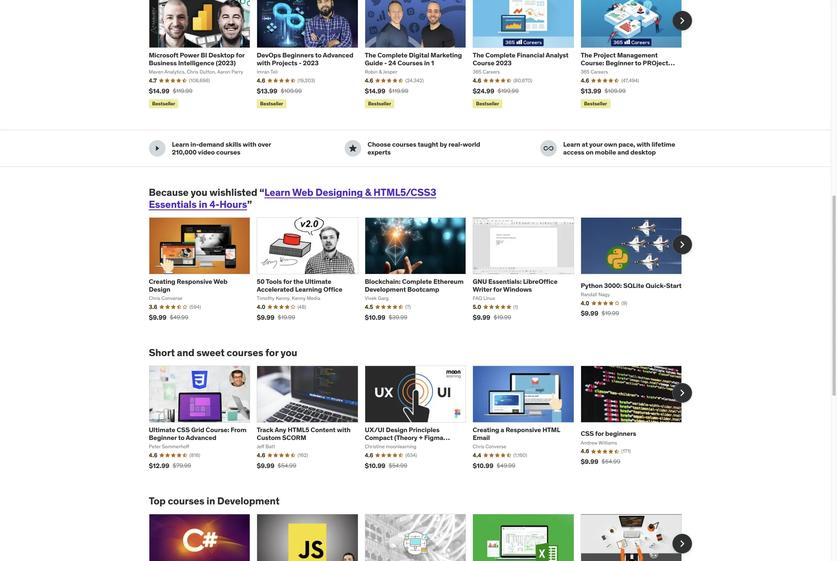 Task type: describe. For each thing, give the bounding box(es) containing it.
quick-
[[646, 281, 667, 289]]

essentials
[[149, 198, 197, 211]]

microsoft power bi desktop for business intelligence (2023) link
[[149, 51, 245, 67]]

2023 inside "devops beginners to advanced with projects - 2023"
[[303, 59, 319, 67]]

marketing
[[431, 51, 462, 59]]

grid
[[191, 425, 205, 434]]

bi
[[201, 51, 207, 59]]

design inside creating responsive web design
[[149, 285, 171, 293]]

over
[[258, 140, 271, 148]]

beginners
[[283, 51, 314, 59]]

gnu essentials: libreoffice writer for windows link
[[473, 277, 558, 293]]

course: for manager
[[581, 59, 605, 67]]

html5
[[288, 425, 310, 434]]

2 next image from the top
[[676, 537, 689, 550]]

css for beginners
[[581, 429, 637, 438]]

(theory
[[395, 433, 418, 442]]

figma
[[425, 433, 444, 442]]

intelligence
[[178, 59, 215, 67]]

course
[[473, 59, 495, 67]]

for for microsoft power bi desktop for business intelligence (2023)
[[236, 51, 245, 59]]

in-
[[191, 140, 199, 148]]

from
[[231, 425, 247, 434]]

by
[[440, 140, 448, 148]]

css for beginners link
[[581, 429, 637, 438]]

learn for at
[[564, 140, 581, 148]]

manager
[[581, 67, 608, 75]]

accelerated
[[257, 285, 294, 293]]

to inside ultimate css grid course: from beginner to advanced
[[178, 433, 185, 442]]

devops beginners to advanced with projects - 2023
[[257, 51, 354, 67]]

web inside creating responsive web design
[[214, 277, 228, 285]]

learn for in-
[[172, 140, 189, 148]]

gnu
[[473, 277, 487, 285]]

custom
[[257, 433, 281, 442]]

track any html5 content with custom scorm link
[[257, 425, 351, 442]]

complete for -
[[378, 51, 408, 59]]

4-
[[210, 198, 220, 211]]

medium image
[[348, 143, 358, 153]]

hours
[[220, 198, 247, 211]]

complete inside blockchain: complete ethereum development bootcamp
[[402, 277, 432, 285]]

ux/ui
[[365, 425, 385, 434]]

to inside "devops beginners to advanced with projects - 2023"
[[315, 51, 322, 59]]

1 vertical spatial you
[[281, 346, 298, 359]]

for for short and sweet courses for you
[[266, 346, 279, 359]]

track any html5 content with custom scorm
[[257, 425, 351, 442]]

- inside the complete digital marketing guide - 24 courses in 1
[[385, 59, 387, 67]]

carousel element for because you wishlisted "
[[149, 217, 693, 327]]

medium image for learn at your own pace, with lifetime access on mobile and desktop
[[544, 143, 554, 153]]

responsive inside the creating a responsive html email
[[506, 425, 542, 434]]

python 3000: sqlite quick-start
[[581, 281, 682, 289]]

because you wishlisted "
[[149, 186, 265, 199]]

track
[[257, 425, 274, 434]]

courses right top
[[168, 494, 205, 507]]

ultimate css grid course: from beginner to advanced link
[[149, 425, 247, 442]]

creating for creating a responsive html email
[[473, 425, 500, 434]]

libreoffice
[[524, 277, 558, 285]]

the complete financial analyst course 2023 link
[[473, 51, 569, 67]]

responsive inside creating responsive web design
[[177, 277, 212, 285]]

digital
[[409, 51, 430, 59]]

courses
[[398, 59, 423, 67]]

microsoft power bi desktop for business intelligence (2023)
[[149, 51, 245, 67]]

email
[[473, 433, 490, 442]]

devops beginners to advanced with projects - 2023 link
[[257, 51, 354, 67]]

courses inside choose courses taught by real-world experts
[[393, 140, 417, 148]]

the project management course: beginner to project manager
[[581, 51, 669, 75]]

the project management course: beginner to project manager link
[[581, 51, 676, 75]]

in inside learn web designing & html5/css3 essentials in 4-hours
[[199, 198, 208, 211]]

beginner inside the project management course: beginner to project manager
[[606, 59, 634, 67]]

1 next image from the top
[[676, 14, 689, 27]]

carousel element containing microsoft power bi desktop for business intelligence (2023)
[[149, 0, 693, 110]]

creating a responsive html email
[[473, 425, 561, 442]]

desktop
[[209, 51, 235, 59]]

short and sweet courses for you
[[149, 346, 298, 359]]

project
[[643, 59, 669, 67]]

0 horizontal spatial and
[[177, 346, 195, 359]]

learn at your own pace, with lifetime access on mobile and desktop
[[564, 140, 676, 156]]

start
[[667, 281, 682, 289]]

the complete digital marketing guide - 24 courses in 1 link
[[365, 51, 462, 67]]

learn web designing & html5/css3 essentials in 4-hours
[[149, 186, 437, 211]]

access
[[564, 148, 585, 156]]

choose courses taught by real-world experts
[[368, 140, 481, 156]]

ux/ui design principles compact (theory + figma exercise) link
[[365, 425, 450, 450]]

complete for 2023
[[486, 51, 516, 59]]

html
[[543, 425, 561, 434]]

ultimate inside ultimate css grid course: from beginner to advanced
[[149, 425, 175, 434]]

any
[[275, 425, 287, 434]]

real-
[[449, 140, 463, 148]]

with inside learn at your own pace, with lifetime access on mobile and desktop
[[637, 140, 651, 148]]

design inside ux/ui design principles compact (theory + figma exercise)
[[386, 425, 408, 434]]

with for devops beginners to advanced with projects - 2023
[[257, 59, 271, 67]]

creating responsive web design
[[149, 277, 228, 293]]

ultimate inside "50 tools for the ultimate accelerated learning office"
[[305, 277, 332, 285]]

the complete financial analyst course 2023
[[473, 51, 569, 67]]

(2023)
[[216, 59, 236, 67]]

courses right sweet
[[227, 346, 264, 359]]

guide
[[365, 59, 383, 67]]

creating responsive web design link
[[149, 277, 228, 293]]

short
[[149, 346, 175, 359]]

1 horizontal spatial css
[[581, 429, 594, 438]]

compact
[[365, 433, 393, 442]]

web inside learn web designing & html5/css3 essentials in 4-hours
[[293, 186, 314, 199]]

html5/css3
[[374, 186, 437, 199]]

demand
[[199, 140, 224, 148]]



Task type: vqa. For each thing, say whether or not it's contained in the screenshot.
'1'
yes



Task type: locate. For each thing, give the bounding box(es) containing it.
to right beginners
[[315, 51, 322, 59]]

24
[[389, 59, 397, 67]]

1 horizontal spatial -
[[385, 59, 387, 67]]

"
[[260, 186, 265, 199]]

0 horizontal spatial -
[[299, 59, 302, 67]]

learn
[[172, 140, 189, 148], [564, 140, 581, 148], [265, 186, 291, 199]]

principles
[[409, 425, 440, 434]]

python
[[581, 281, 603, 289]]

medium image left the 210,000
[[152, 143, 162, 153]]

0 horizontal spatial learn
[[172, 140, 189, 148]]

sweet
[[197, 346, 225, 359]]

1 vertical spatial and
[[177, 346, 195, 359]]

1 carousel element from the top
[[149, 0, 693, 110]]

and right short at left bottom
[[177, 346, 195, 359]]

3 the from the left
[[581, 51, 593, 59]]

course: right analyst
[[581, 59, 605, 67]]

2 vertical spatial in
[[207, 494, 215, 507]]

2 2023 from the left
[[496, 59, 512, 67]]

web left "designing"
[[293, 186, 314, 199]]

course: right grid
[[206, 425, 229, 434]]

0 vertical spatial next image
[[676, 238, 689, 251]]

2 - from the left
[[385, 59, 387, 67]]

ultimate css grid course: from beginner to advanced
[[149, 425, 247, 442]]

analyst
[[546, 51, 569, 59]]

with right content on the bottom left of the page
[[337, 425, 351, 434]]

0 horizontal spatial the
[[365, 51, 376, 59]]

development
[[365, 285, 406, 293], [217, 494, 280, 507]]

- inside "devops beginners to advanced with projects - 2023"
[[299, 59, 302, 67]]

with left projects
[[257, 59, 271, 67]]

1 vertical spatial advanced
[[186, 433, 217, 442]]

blockchain: complete ethereum development bootcamp
[[365, 277, 464, 293]]

0 vertical spatial web
[[293, 186, 314, 199]]

courses inside "learn in-demand skills with over 210,000 video courses"
[[216, 148, 241, 156]]

- left 24
[[385, 59, 387, 67]]

50 tools for the ultimate accelerated learning office
[[257, 277, 343, 293]]

2 next image from the top
[[676, 386, 689, 400]]

0 vertical spatial development
[[365, 285, 406, 293]]

content
[[311, 425, 336, 434]]

lifetime
[[652, 140, 676, 148]]

0 vertical spatial creating
[[149, 277, 175, 285]]

2023 right the 'course'
[[496, 59, 512, 67]]

learn inside "learn in-demand skills with over 210,000 video courses"
[[172, 140, 189, 148]]

1 the from the left
[[365, 51, 376, 59]]

windows
[[504, 285, 532, 293]]

0 vertical spatial next image
[[676, 14, 689, 27]]

1 vertical spatial in
[[199, 198, 208, 211]]

essentials:
[[489, 277, 522, 285]]

next image for short and sweet courses for you
[[676, 386, 689, 400]]

0 horizontal spatial web
[[214, 277, 228, 285]]

in
[[424, 59, 430, 67], [199, 198, 208, 211], [207, 494, 215, 507]]

learn web designing & html5/css3 essentials in 4-hours link
[[149, 186, 437, 211]]

management
[[618, 51, 658, 59]]

1 vertical spatial next image
[[676, 537, 689, 550]]

you
[[191, 186, 208, 199], [281, 346, 298, 359]]

learn inside learn at your own pace, with lifetime access on mobile and desktop
[[564, 140, 581, 148]]

design
[[149, 285, 171, 293], [386, 425, 408, 434]]

css left grid
[[177, 425, 190, 434]]

50
[[257, 277, 265, 285]]

development for top courses in development
[[217, 494, 280, 507]]

learn in-demand skills with over 210,000 video courses
[[172, 140, 271, 156]]

0 vertical spatial and
[[618, 148, 630, 156]]

ultimate left grid
[[149, 425, 175, 434]]

0 horizontal spatial 2023
[[303, 59, 319, 67]]

with inside "learn in-demand skills with over 210,000 video courses"
[[243, 140, 257, 148]]

blockchain: complete ethereum development bootcamp link
[[365, 277, 464, 293]]

a
[[501, 425, 505, 434]]

1 horizontal spatial the
[[473, 51, 485, 59]]

2 horizontal spatial to
[[636, 59, 642, 67]]

1 horizontal spatial you
[[281, 346, 298, 359]]

next image
[[676, 14, 689, 27], [676, 537, 689, 550]]

css
[[177, 425, 190, 434], [581, 429, 594, 438]]

medium image left access
[[544, 143, 554, 153]]

development for blockchain: complete ethereum development bootcamp
[[365, 285, 406, 293]]

next image for because you wishlisted "
[[676, 238, 689, 251]]

3000:
[[605, 281, 622, 289]]

carousel element
[[149, 0, 693, 110], [149, 217, 693, 327], [149, 366, 693, 475], [149, 514, 693, 561]]

carousel element containing creating responsive web design
[[149, 217, 693, 327]]

medium image for learn in-demand skills with over 210,000 video courses
[[152, 143, 162, 153]]

0 horizontal spatial css
[[177, 425, 190, 434]]

learn inside learn web designing & html5/css3 essentials in 4-hours
[[265, 186, 291, 199]]

writer
[[473, 285, 492, 293]]

learning
[[295, 285, 322, 293]]

2 horizontal spatial the
[[581, 51, 593, 59]]

complete
[[378, 51, 408, 59], [486, 51, 516, 59], [402, 277, 432, 285]]

the for the complete digital marketing guide - 24 courses in 1
[[365, 51, 376, 59]]

advanced inside "devops beginners to advanced with projects - 2023"
[[323, 51, 354, 59]]

with inside track any html5 content with custom scorm
[[337, 425, 351, 434]]

courses left taught
[[393, 140, 417, 148]]

4 carousel element from the top
[[149, 514, 693, 561]]

advanced left guide
[[323, 51, 354, 59]]

3 carousel element from the top
[[149, 366, 693, 475]]

1 horizontal spatial medium image
[[544, 143, 554, 153]]

1 horizontal spatial development
[[365, 285, 406, 293]]

0 vertical spatial ultimate
[[305, 277, 332, 285]]

1 vertical spatial web
[[214, 277, 228, 285]]

ultimate
[[305, 277, 332, 285], [149, 425, 175, 434]]

creating for creating responsive web design
[[149, 277, 175, 285]]

0 horizontal spatial course:
[[206, 425, 229, 434]]

ethereum
[[434, 277, 464, 285]]

- right projects
[[299, 59, 302, 67]]

python 3000: sqlite quick-start link
[[581, 281, 682, 289]]

with inside "devops beginners to advanced with projects - 2023"
[[257, 59, 271, 67]]

1 vertical spatial next image
[[676, 386, 689, 400]]

to left project
[[636, 59, 642, 67]]

0 horizontal spatial advanced
[[186, 433, 217, 442]]

+
[[419, 433, 423, 442]]

1 horizontal spatial ultimate
[[305, 277, 332, 285]]

1 vertical spatial design
[[386, 425, 408, 434]]

50 tools for the ultimate accelerated learning office link
[[257, 277, 343, 293]]

1 horizontal spatial responsive
[[506, 425, 542, 434]]

2 the from the left
[[473, 51, 485, 59]]

2023 inside the complete financial analyst course 2023
[[496, 59, 512, 67]]

on
[[586, 148, 594, 156]]

2023 right projects
[[303, 59, 319, 67]]

2023
[[303, 59, 319, 67], [496, 59, 512, 67]]

0 vertical spatial in
[[424, 59, 430, 67]]

1 next image from the top
[[676, 238, 689, 251]]

1 horizontal spatial learn
[[265, 186, 291, 199]]

0 vertical spatial design
[[149, 285, 171, 293]]

top courses in development
[[149, 494, 280, 507]]

1 horizontal spatial beginner
[[606, 59, 634, 67]]

exercise)
[[365, 441, 393, 450]]

taught
[[418, 140, 439, 148]]

&
[[365, 186, 372, 199]]

0 horizontal spatial creating
[[149, 277, 175, 285]]

0 vertical spatial you
[[191, 186, 208, 199]]

1 horizontal spatial web
[[293, 186, 314, 199]]

learn left in- on the left of page
[[172, 140, 189, 148]]

the up manager
[[581, 51, 593, 59]]

1 vertical spatial beginner
[[149, 433, 177, 442]]

css inside ultimate css grid course: from beginner to advanced
[[177, 425, 190, 434]]

complete inside the complete digital marketing guide - 24 courses in 1
[[378, 51, 408, 59]]

power
[[180, 51, 199, 59]]

financial
[[517, 51, 545, 59]]

the
[[294, 277, 304, 285]]

1 horizontal spatial creating
[[473, 425, 500, 434]]

the inside the project management course: beginner to project manager
[[581, 51, 593, 59]]

and
[[618, 148, 630, 156], [177, 346, 195, 359]]

in inside the complete digital marketing guide - 24 courses in 1
[[424, 59, 430, 67]]

1 horizontal spatial course:
[[581, 59, 605, 67]]

complete inside the complete financial analyst course 2023
[[486, 51, 516, 59]]

course: inside the project management course: beginner to project manager
[[581, 59, 605, 67]]

world
[[463, 140, 481, 148]]

0 horizontal spatial responsive
[[177, 277, 212, 285]]

0 vertical spatial beginner
[[606, 59, 634, 67]]

creating inside creating responsive web design
[[149, 277, 175, 285]]

for inside gnu essentials: libreoffice writer for windows
[[494, 285, 502, 293]]

wishlisted
[[210, 186, 258, 199]]

beginner inside ultimate css grid course: from beginner to advanced
[[149, 433, 177, 442]]

1 2023 from the left
[[303, 59, 319, 67]]

development inside blockchain: complete ethereum development bootcamp
[[365, 285, 406, 293]]

carousel element containing ultimate css grid course: from beginner to advanced
[[149, 366, 693, 475]]

2 medium image from the left
[[544, 143, 554, 153]]

courses right video
[[216, 148, 241, 156]]

course: for advanced
[[206, 425, 229, 434]]

and inside learn at your own pace, with lifetime access on mobile and desktop
[[618, 148, 630, 156]]

your
[[590, 140, 603, 148]]

learn for web
[[265, 186, 291, 199]]

the for the project management course: beginner to project manager
[[581, 51, 593, 59]]

projects
[[272, 59, 298, 67]]

course: inside ultimate css grid course: from beginner to advanced
[[206, 425, 229, 434]]

0 horizontal spatial to
[[178, 433, 185, 442]]

2 horizontal spatial learn
[[564, 140, 581, 148]]

210,000
[[172, 148, 197, 156]]

creating inside the creating a responsive html email
[[473, 425, 500, 434]]

1 vertical spatial development
[[217, 494, 280, 507]]

sqlite
[[624, 281, 645, 289]]

the inside the complete digital marketing guide - 24 courses in 1
[[365, 51, 376, 59]]

scorm
[[282, 433, 307, 442]]

1 horizontal spatial and
[[618, 148, 630, 156]]

at
[[582, 140, 588, 148]]

0 horizontal spatial development
[[217, 494, 280, 507]]

for for gnu essentials: libreoffice writer for windows
[[494, 285, 502, 293]]

1 vertical spatial course:
[[206, 425, 229, 434]]

advanced inside ultimate css grid course: from beginner to advanced
[[186, 433, 217, 442]]

creating
[[149, 277, 175, 285], [473, 425, 500, 434]]

1 medium image from the left
[[152, 143, 162, 153]]

1 vertical spatial responsive
[[506, 425, 542, 434]]

mobile
[[596, 148, 617, 156]]

with right pace,
[[637, 140, 651, 148]]

carousel element for short and sweet courses for you
[[149, 366, 693, 475]]

gnu essentials: libreoffice writer for windows
[[473, 277, 558, 293]]

1 vertical spatial creating
[[473, 425, 500, 434]]

to left grid
[[178, 433, 185, 442]]

1 horizontal spatial to
[[315, 51, 322, 59]]

the left 24
[[365, 51, 376, 59]]

css left beginners
[[581, 429, 594, 438]]

learn right "
[[265, 186, 291, 199]]

carousel element for top courses in development
[[149, 514, 693, 561]]

to inside the project management course: beginner to project manager
[[636, 59, 642, 67]]

ultimate right the
[[305, 277, 332, 285]]

office
[[324, 285, 343, 293]]

1 horizontal spatial advanced
[[323, 51, 354, 59]]

experts
[[368, 148, 391, 156]]

the for the complete financial analyst course 2023
[[473, 51, 485, 59]]

with left over
[[243, 140, 257, 148]]

next image
[[676, 238, 689, 251], [676, 386, 689, 400]]

0 vertical spatial advanced
[[323, 51, 354, 59]]

web
[[293, 186, 314, 199], [214, 277, 228, 285]]

1 vertical spatial ultimate
[[149, 425, 175, 434]]

course:
[[581, 59, 605, 67], [206, 425, 229, 434]]

because
[[149, 186, 189, 199]]

for inside microsoft power bi desktop for business intelligence (2023)
[[236, 51, 245, 59]]

pace,
[[619, 140, 636, 148]]

and right "own"
[[618, 148, 630, 156]]

for inside "50 tools for the ultimate accelerated learning office"
[[284, 277, 292, 285]]

own
[[605, 140, 618, 148]]

the
[[365, 51, 376, 59], [473, 51, 485, 59], [581, 51, 593, 59]]

1 horizontal spatial design
[[386, 425, 408, 434]]

0 vertical spatial course:
[[581, 59, 605, 67]]

microsoft
[[149, 51, 179, 59]]

1 horizontal spatial 2023
[[496, 59, 512, 67]]

2 carousel element from the top
[[149, 217, 693, 327]]

learn left at
[[564, 140, 581, 148]]

0 horizontal spatial design
[[149, 285, 171, 293]]

0 horizontal spatial ultimate
[[149, 425, 175, 434]]

the inside the complete financial analyst course 2023
[[473, 51, 485, 59]]

desktop
[[631, 148, 657, 156]]

web left "50"
[[214, 277, 228, 285]]

1 - from the left
[[299, 59, 302, 67]]

the right marketing
[[473, 51, 485, 59]]

0 horizontal spatial beginner
[[149, 433, 177, 442]]

business
[[149, 59, 177, 67]]

with for track any html5 content with custom scorm
[[337, 425, 351, 434]]

0 horizontal spatial medium image
[[152, 143, 162, 153]]

choose
[[368, 140, 391, 148]]

project
[[594, 51, 616, 59]]

ux/ui design principles compact (theory + figma exercise)
[[365, 425, 444, 450]]

with for learn in-demand skills with over 210,000 video courses
[[243, 140, 257, 148]]

medium image
[[152, 143, 162, 153], [544, 143, 554, 153]]

0 vertical spatial responsive
[[177, 277, 212, 285]]

advanced left the from
[[186, 433, 217, 442]]

0 horizontal spatial you
[[191, 186, 208, 199]]



